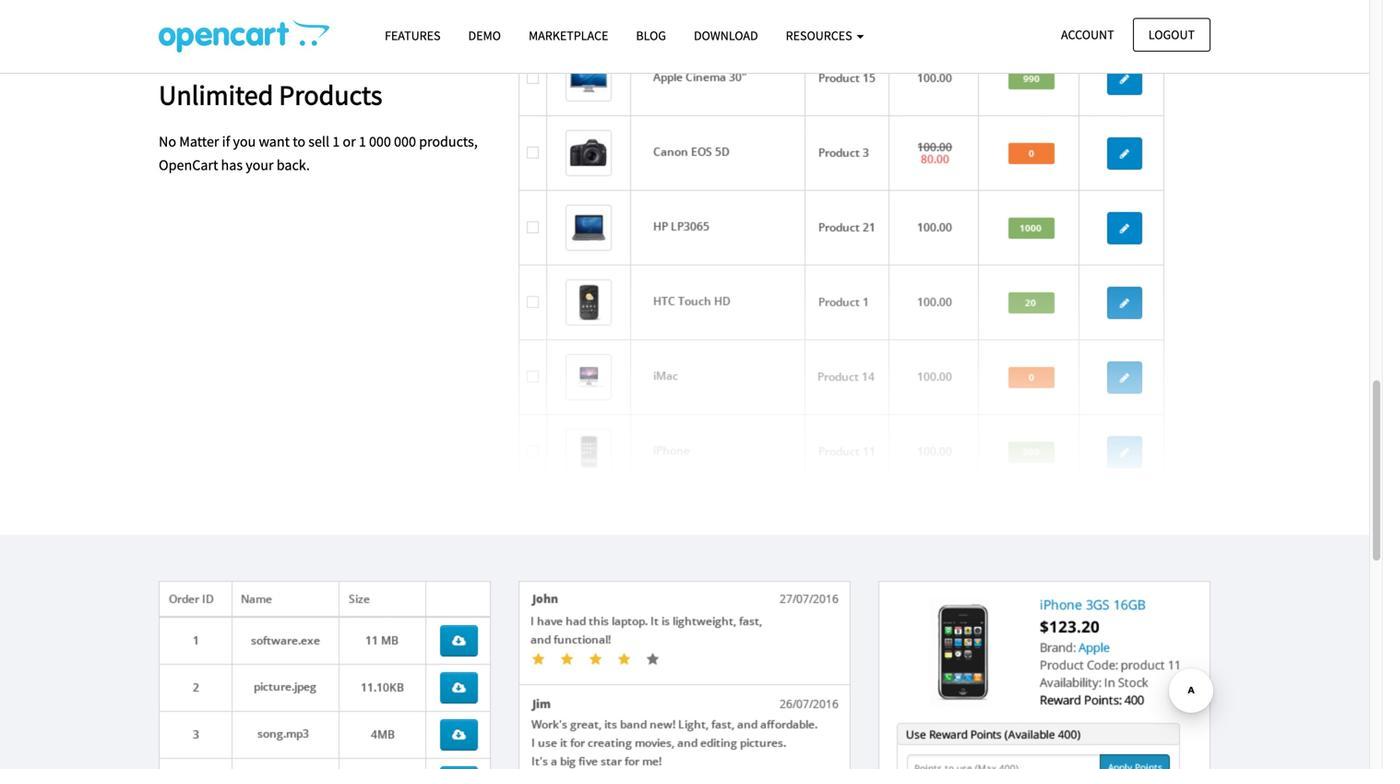 Task type: locate. For each thing, give the bounding box(es) containing it.
your
[[246, 156, 274, 175]]

1 left the or
[[333, 132, 340, 151]]

opencart - features image
[[159, 19, 330, 53]]

1 1 from the left
[[333, 132, 340, 151]]

account link
[[1046, 18, 1131, 52]]

0 horizontal spatial 1
[[333, 132, 340, 151]]

2 000 from the left
[[394, 132, 416, 151]]

1 right the or
[[359, 132, 366, 151]]

1 horizontal spatial 1
[[359, 132, 366, 151]]

000
[[369, 132, 391, 151], [394, 132, 416, 151]]

features link
[[371, 19, 455, 52]]

back.
[[277, 156, 310, 175]]

000 right the or
[[369, 132, 391, 151]]

has
[[221, 156, 243, 175]]

products
[[279, 78, 383, 112]]

1 horizontal spatial 000
[[394, 132, 416, 151]]

0 horizontal spatial 000
[[369, 132, 391, 151]]

download link
[[680, 19, 772, 52]]

000 left the products,
[[394, 132, 416, 151]]

1
[[333, 132, 340, 151], [359, 132, 366, 151]]

demo link
[[455, 19, 515, 52]]

if
[[222, 132, 230, 151]]

2 1 from the left
[[359, 132, 366, 151]]

to
[[293, 132, 306, 151]]

product reviews & retings image
[[519, 582, 851, 770]]

or
[[343, 132, 356, 151]]

matter
[[179, 132, 219, 151]]



Task type: vqa. For each thing, say whether or not it's contained in the screenshot.
Marketplace link
yes



Task type: describe. For each thing, give the bounding box(es) containing it.
products,
[[419, 132, 478, 151]]

no matter if you want to sell 1 or 1 000 000 products, opencart has your back.
[[159, 132, 478, 175]]

downloadable products ready image
[[159, 582, 491, 770]]

unlimited
[[159, 78, 274, 112]]

unlimited products
[[159, 78, 383, 112]]

marketplace
[[529, 27, 609, 44]]

want
[[259, 132, 290, 151]]

logout link
[[1134, 18, 1211, 52]]

unlimited products image
[[519, 5, 1165, 489]]

marketplace link
[[515, 19, 623, 52]]

resources link
[[772, 19, 878, 52]]

resources
[[786, 27, 855, 44]]

opencart
[[159, 156, 218, 175]]

demo
[[469, 27, 501, 44]]

no
[[159, 132, 176, 151]]

download
[[694, 27, 759, 44]]

you
[[233, 132, 256, 151]]

logout
[[1149, 26, 1196, 43]]

reward points image
[[879, 582, 1211, 770]]

features
[[385, 27, 441, 44]]

1 000 from the left
[[369, 132, 391, 151]]

sell
[[309, 132, 330, 151]]

blog
[[636, 27, 667, 44]]

blog link
[[623, 19, 680, 52]]

account
[[1062, 26, 1115, 43]]



